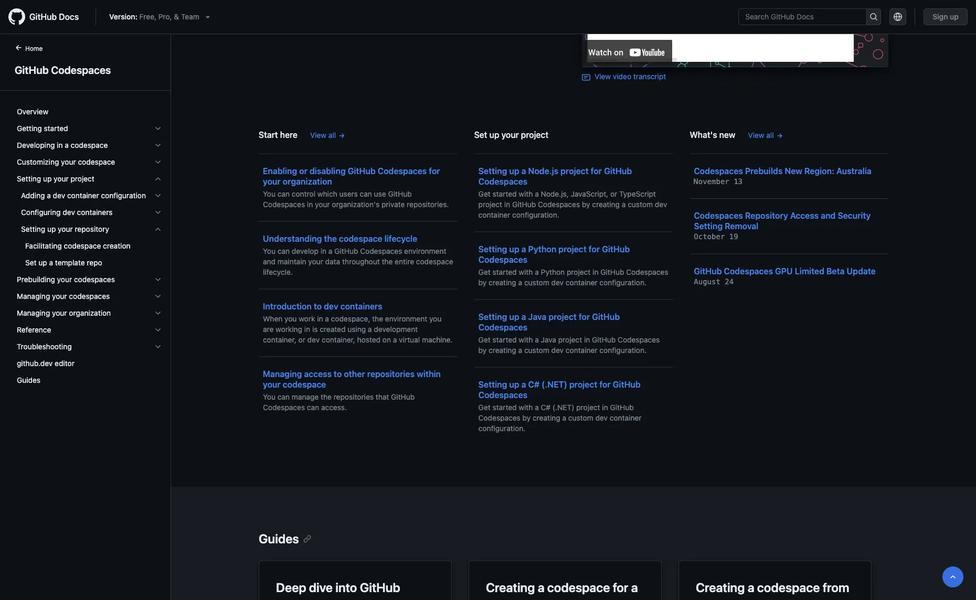 Task type: locate. For each thing, give the bounding box(es) containing it.
5 sc 9kayk9 0 image from the top
[[154, 225, 162, 234]]

managing up reference
[[17, 309, 50, 318]]

view all link up prebuilds
[[748, 130, 784, 141]]

adding
[[21, 191, 45, 200]]

started for setting up a java project for github codespaces
[[493, 336, 517, 344]]

setting up a java project for github codespaces get started with a java project in github codespaces by creating a custom dev container configuration.
[[479, 312, 660, 355]]

sc 9kayk9 0 image inside the setting up your project dropdown button
[[154, 175, 162, 183]]

users
[[339, 190, 358, 198]]

creating inside the setting up a python project for github codespaces get started with a python project in github codespaces by creating a custom dev container configuration.
[[489, 278, 517, 287]]

1 horizontal spatial to
[[334, 369, 342, 379]]

7 sc 9kayk9 0 image from the top
[[154, 309, 162, 318]]

on
[[383, 336, 391, 344]]

editor
[[55, 359, 75, 368]]

0 vertical spatial (.net)
[[542, 380, 568, 390]]

1 vertical spatial set
[[25, 259, 37, 267]]

codespaces inside prebuilding your codespaces dropdown button
[[74, 275, 115, 284]]

dev inside the setting up a c# (.net) project for github codespaces get started with a c# (.net) project in github codespaces by creating a custom dev container configuration.
[[596, 414, 608, 422]]

transcript
[[634, 72, 666, 81]]

up inside setting up a node.js project for github codespaces get started with a node.js, javascript, or typescript project in github codespaces by creating a custom dev container configuration.
[[510, 166, 520, 176]]

reference
[[17, 326, 51, 334]]

can up maintain
[[278, 247, 290, 255]]

Search GitHub Docs search field
[[739, 9, 867, 25]]

customizing
[[17, 158, 59, 166]]

all up prebuilds
[[767, 131, 774, 139]]

lifecycle
[[385, 234, 418, 244]]

0 vertical spatial or
[[299, 166, 308, 176]]

is
[[312, 325, 318, 334]]

sc 9kayk9 0 image inside developing in a codespace dropdown button
[[154, 141, 162, 150]]

access.
[[321, 403, 347, 412]]

managing inside managing access to other repositories within your codespace you can manage the repositories that github codespaces can access.
[[263, 369, 302, 379]]

understanding the codespace lifecycle you can develop in a github codespaces environment and maintain your data throughout the entire codespace lifecycle.
[[263, 234, 453, 276]]

started
[[44, 124, 68, 133], [493, 190, 517, 198], [493, 268, 517, 276], [493, 336, 517, 344], [493, 403, 517, 412]]

hosted
[[357, 336, 381, 344]]

with inside the setting up a c# (.net) project for github codespaces get started with a c# (.net) project in github codespaces by creating a custom dev container configuration.
[[519, 403, 533, 412]]

0 horizontal spatial and
[[263, 257, 276, 266]]

you down the enabling
[[263, 190, 276, 198]]

by inside the setting up a python project for github codespaces get started with a python project in github codespaces by creating a custom dev container configuration.
[[479, 278, 487, 287]]

codespace
[[71, 141, 108, 150], [78, 158, 115, 166], [339, 234, 383, 244], [64, 242, 101, 250], [416, 257, 453, 266], [283, 380, 326, 390], [548, 580, 610, 595], [758, 580, 820, 595]]

container, down created
[[322, 336, 355, 344]]

sc 9kayk9 0 image
[[154, 124, 162, 133], [154, 141, 162, 150], [154, 158, 162, 166], [154, 208, 162, 217], [154, 225, 162, 234], [154, 292, 162, 301], [154, 309, 162, 318], [154, 326, 162, 334], [154, 343, 162, 351]]

1 horizontal spatial view all link
[[748, 130, 784, 141]]

managing your organization
[[17, 309, 111, 318]]

sc 9kayk9 0 image for setting up your project
[[154, 175, 162, 183]]

guides up deep
[[259, 532, 299, 546]]

for inside the setting up a python project for github codespaces get started with a python project in github codespaces by creating a custom dev container configuration.
[[589, 244, 600, 254]]

1 vertical spatial environment
[[385, 315, 428, 323]]

1 vertical spatial and
[[263, 257, 276, 266]]

1 horizontal spatial c#
[[541, 403, 551, 412]]

0 horizontal spatial guides link
[[13, 372, 166, 389]]

1 horizontal spatial view
[[595, 72, 611, 81]]

1 vertical spatial python
[[541, 268, 565, 276]]

environment inside understanding the codespace lifecycle you can develop in a github codespaces environment and maintain your data throughout the entire codespace lifecycle.
[[404, 247, 447, 255]]

getting
[[17, 124, 42, 133]]

0 horizontal spatial view all link
[[310, 130, 346, 141]]

2 all from the left
[[767, 131, 774, 139]]

0 horizontal spatial to
[[314, 301, 322, 311]]

1 vertical spatial guides link
[[259, 532, 312, 546]]

by
[[582, 200, 590, 209], [479, 278, 487, 287], [479, 346, 487, 355], [523, 414, 531, 422]]

1 horizontal spatial set
[[474, 130, 488, 140]]

start here
[[259, 130, 298, 140]]

started inside dropdown button
[[44, 124, 68, 133]]

setting up a python project for github codespaces get started with a python project in github codespaces by creating a custom dev container configuration.
[[479, 244, 669, 287]]

1 horizontal spatial and
[[821, 211, 836, 221]]

get for setting up a node.js project for github codespaces
[[479, 190, 491, 198]]

None search field
[[739, 8, 882, 25]]

2 get from the top
[[479, 268, 491, 276]]

project inside dropdown button
[[71, 175, 94, 183]]

guides link up deep
[[259, 532, 312, 546]]

github inside understanding the codespace lifecycle you can develop in a github codespaces environment and maintain your data throughout the entire codespace lifecycle.
[[335, 247, 358, 255]]

all up disabling
[[329, 131, 336, 139]]

0 horizontal spatial all
[[329, 131, 336, 139]]

1 vertical spatial or
[[611, 190, 618, 198]]

with inside setting up a java project for github codespaces get started with a java project in github codespaces by creating a custom dev container configuration.
[[519, 336, 533, 344]]

1 vertical spatial you
[[263, 247, 276, 255]]

containers down adding a dev container configuration dropdown button
[[77, 208, 113, 217]]

setting inside the setting up a python project for github codespaces get started with a python project in github codespaces by creating a custom dev container configuration.
[[479, 244, 507, 254]]

organization down managing your codespaces "dropdown button"
[[69, 309, 111, 318]]

1 with from the top
[[519, 190, 533, 198]]

1 sc 9kayk9 0 image from the top
[[154, 175, 162, 183]]

2 view all from the left
[[748, 131, 774, 139]]

setting inside setting up a node.js project for github codespaces get started with a node.js, javascript, or typescript project in github codespaces by creating a custom dev container configuration.
[[479, 166, 507, 176]]

get inside the setting up a python project for github codespaces get started with a python project in github codespaces by creating a custom dev container configuration.
[[479, 268, 491, 276]]

tooltip
[[943, 567, 964, 588]]

1 you from the top
[[263, 190, 276, 198]]

0 horizontal spatial guides
[[17, 376, 40, 385]]

you up lifecycle.
[[263, 247, 276, 255]]

2 sc 9kayk9 0 image from the top
[[154, 192, 162, 200]]

codespaces inside managing your codespaces "dropdown button"
[[69, 292, 110, 301]]

setting inside codespaces repository access and security setting removal october 19
[[694, 221, 723, 231]]

1 horizontal spatial containers
[[341, 301, 383, 311]]

container, down working
[[263, 336, 297, 344]]

codespaces down the repo
[[74, 275, 115, 284]]

with
[[519, 190, 533, 198], [519, 268, 533, 276], [519, 336, 533, 344], [519, 403, 533, 412]]

managing inside dropdown button
[[17, 309, 50, 318]]

prebuilding your codespaces button
[[13, 271, 166, 288]]

2 with from the top
[[519, 268, 533, 276]]

environment inside introduction to dev containers when you work in a codespace, the environment you are working in is created using a development container, or dev container, hosted on a virtual machine.
[[385, 315, 428, 323]]

sc 9kayk9 0 image inside managing your organization dropdown button
[[154, 309, 162, 318]]

setting up your project button
[[13, 171, 166, 187]]

github docs link
[[8, 8, 87, 25]]

2 vertical spatial managing
[[263, 369, 302, 379]]

creating
[[486, 580, 535, 595], [696, 580, 745, 595]]

0 vertical spatial to
[[314, 301, 322, 311]]

to inside introduction to dev containers when you work in a codespace, the environment you are working in is created using a development container, or dev container, hosted on a virtual machine.
[[314, 301, 322, 311]]

1 vertical spatial managing
[[17, 309, 50, 318]]

3 sc 9kayk9 0 image from the top
[[154, 276, 162, 284]]

1 get from the top
[[479, 190, 491, 198]]

codespaces inside managing access to other repositories within your codespace you can manage the repositories that github codespaces can access.
[[263, 403, 305, 412]]

1 sc 9kayk9 0 image from the top
[[154, 124, 162, 133]]

0 vertical spatial codespaces
[[74, 275, 115, 284]]

1 horizontal spatial organization
[[283, 176, 332, 186]]

managing your codespaces
[[17, 292, 110, 301]]

1 all from the left
[[329, 131, 336, 139]]

4 sc 9kayk9 0 image from the top
[[154, 208, 162, 217]]

github
[[29, 12, 57, 22], [15, 64, 49, 76], [348, 166, 376, 176], [604, 166, 632, 176], [388, 190, 412, 198], [512, 200, 536, 209], [602, 244, 630, 254], [335, 247, 358, 255], [694, 266, 722, 276], [601, 268, 625, 276], [592, 312, 620, 322], [592, 336, 616, 344], [613, 380, 641, 390], [391, 393, 415, 401], [610, 403, 634, 412], [360, 580, 400, 595]]

managing for codespaces
[[17, 292, 50, 301]]

started for setting up a node.js project for github codespaces
[[493, 190, 517, 198]]

guides link down editor
[[13, 372, 166, 389]]

0 vertical spatial environment
[[404, 247, 447, 255]]

within
[[417, 369, 441, 379]]

creating inside creating a codespace from a template
[[696, 580, 745, 595]]

1 view all link from the left
[[310, 130, 346, 141]]

1 vertical spatial organization
[[69, 309, 111, 318]]

9 sc 9kayk9 0 image from the top
[[154, 343, 162, 351]]

disabling
[[310, 166, 346, 176]]

in inside understanding the codespace lifecycle you can develop in a github codespaces environment and maintain your data throughout the entire codespace lifecycle.
[[321, 247, 327, 255]]

2 creating from the left
[[696, 580, 745, 595]]

1 vertical spatial to
[[334, 369, 342, 379]]

you up working
[[285, 315, 297, 323]]

repo
[[87, 259, 102, 267]]

for for setting up a java project for github codespaces
[[579, 312, 590, 322]]

or left typescript
[[611, 190, 618, 198]]

sign up
[[933, 12, 959, 21]]

sc 9kayk9 0 image inside adding a dev container configuration dropdown button
[[154, 192, 162, 200]]

1 vertical spatial repository
[[486, 599, 544, 601]]

setting inside dropdown button
[[17, 175, 41, 183]]

prebuilding
[[17, 275, 55, 284]]

started inside setting up a java project for github codespaces get started with a java project in github codespaces by creating a custom dev container configuration.
[[493, 336, 517, 344]]

container
[[67, 191, 99, 200], [479, 211, 511, 219], [566, 278, 598, 287], [566, 346, 598, 355], [610, 414, 642, 422]]

codespaces for managing your codespaces
[[69, 292, 110, 301]]

for inside setting up a node.js project for github codespaces get started with a node.js, javascript, or typescript project in github codespaces by creating a custom dev container configuration.
[[591, 166, 602, 176]]

a
[[65, 141, 69, 150], [522, 166, 526, 176], [535, 190, 539, 198], [47, 191, 51, 200], [622, 200, 626, 209], [522, 244, 526, 254], [329, 247, 333, 255], [49, 259, 53, 267], [535, 268, 539, 276], [519, 278, 523, 287], [522, 312, 526, 322], [325, 315, 329, 323], [368, 325, 372, 334], [393, 336, 397, 344], [535, 336, 539, 344], [519, 346, 523, 355], [522, 380, 526, 390], [535, 403, 539, 412], [563, 414, 567, 422], [538, 580, 545, 595], [631, 580, 638, 595], [748, 580, 755, 595], [696, 599, 703, 601]]

3 with from the top
[[519, 336, 533, 344]]

container inside setting up a node.js project for github codespaces get started with a node.js, javascript, or typescript project in github codespaces by creating a custom dev container configuration.
[[479, 211, 511, 219]]

view all link
[[310, 130, 346, 141], [748, 130, 784, 141]]

can left the manage at the left
[[278, 393, 290, 401]]

setting up your repository element
[[8, 221, 171, 271], [8, 238, 171, 271]]

up for setting up a python project for github codespaces get started with a python project in github codespaces by creating a custom dev container configuration.
[[510, 244, 520, 254]]

container,
[[263, 336, 297, 344], [322, 336, 355, 344]]

1 horizontal spatial guides
[[259, 532, 299, 546]]

0 vertical spatial you
[[263, 190, 276, 198]]

0 horizontal spatial set
[[25, 259, 37, 267]]

all
[[329, 131, 336, 139], [767, 131, 774, 139]]

manage
[[292, 393, 319, 401]]

creating for repository
[[486, 580, 535, 595]]

1 setting up your repository element from the top
[[8, 221, 171, 271]]

can down the manage at the left
[[307, 403, 319, 412]]

up inside dropdown button
[[47, 225, 56, 234]]

customizing your codespace button
[[13, 154, 166, 171]]

1 vertical spatial containers
[[341, 301, 383, 311]]

sc 9kayk9 0 image inside prebuilding your codespaces dropdown button
[[154, 276, 162, 284]]

managing up the manage at the left
[[263, 369, 302, 379]]

to left other at the left bottom of page
[[334, 369, 342, 379]]

for inside setting up a java project for github codespaces get started with a java project in github codespaces by creating a custom dev container configuration.
[[579, 312, 590, 322]]

setting up your repository element containing setting up your repository
[[8, 221, 171, 271]]

containers up codespace,
[[341, 301, 383, 311]]

0 vertical spatial python
[[528, 244, 557, 254]]

codespaces inside codespaces repository access and security setting removal october 19
[[694, 211, 743, 221]]

reference button
[[13, 322, 166, 339]]

for inside enabling or disabling github codespaces for your organization you can control which users can use github codespaces in your organization's private repositories.
[[429, 166, 440, 176]]

setting for c#
[[479, 380, 507, 390]]

creating a codespace for a repository
[[486, 580, 638, 601]]

your inside managing access to other repositories within your codespace you can manage the repositories that github codespaces can access.
[[263, 380, 281, 390]]

2 horizontal spatial view
[[748, 131, 765, 139]]

0 horizontal spatial view
[[310, 131, 327, 139]]

2 view all link from the left
[[748, 130, 784, 141]]

started inside the setting up a c# (.net) project for github codespaces get started with a c# (.net) project in github codespaces by creating a custom dev container configuration.
[[493, 403, 517, 412]]

organization inside dropdown button
[[69, 309, 111, 318]]

0 horizontal spatial c#
[[528, 380, 540, 390]]

1 horizontal spatial all
[[767, 131, 774, 139]]

facilitating codespace creation
[[25, 242, 131, 250]]

repositories
[[367, 369, 415, 379], [334, 393, 374, 401]]

and
[[821, 211, 836, 221], [263, 257, 276, 266]]

1 setting up your project element from the top
[[8, 171, 171, 271]]

the left entire
[[382, 257, 393, 266]]

environment for lifecycle
[[404, 247, 447, 255]]

view all link up disabling
[[310, 130, 346, 141]]

repositories.
[[407, 200, 449, 209]]

0 vertical spatial java
[[528, 312, 547, 322]]

codespaces down prebuilding your codespaces dropdown button
[[69, 292, 110, 301]]

and right access
[[821, 211, 836, 221]]

1 vertical spatial guides
[[259, 532, 299, 546]]

introduction to dev containers when you work in a codespace, the environment you are working in is created using a development container, or dev container, hosted on a virtual machine.
[[263, 301, 453, 344]]

0 vertical spatial template
[[55, 259, 85, 267]]

the up development
[[372, 315, 383, 323]]

1 horizontal spatial container,
[[322, 336, 355, 344]]

1 vertical spatial codespaces
[[69, 292, 110, 301]]

dev inside the setting up a python project for github codespaces get started with a python project in github codespaces by creating a custom dev container configuration.
[[552, 278, 564, 287]]

and up lifecycle.
[[263, 257, 276, 266]]

2 sc 9kayk9 0 image from the top
[[154, 141, 162, 150]]

sc 9kayk9 0 image for prebuilding your codespaces
[[154, 276, 162, 284]]

0 vertical spatial containers
[[77, 208, 113, 217]]

setting inside setting up a java project for github codespaces get started with a java project in github codespaces by creating a custom dev container configuration.
[[479, 312, 507, 322]]

home
[[25, 45, 43, 52]]

for for setting up a node.js project for github codespaces
[[591, 166, 602, 176]]

environment up entire
[[404, 247, 447, 255]]

8 sc 9kayk9 0 image from the top
[[154, 326, 162, 334]]

managing
[[17, 292, 50, 301], [17, 309, 50, 318], [263, 369, 302, 379]]

setting up your project element containing adding a dev container configuration
[[8, 187, 171, 271]]

with inside the setting up a python project for github codespaces get started with a python project in github codespaces by creating a custom dev container configuration.
[[519, 268, 533, 276]]

with for java
[[519, 336, 533, 344]]

0 horizontal spatial template
[[55, 259, 85, 267]]

13
[[734, 177, 743, 186]]

0 horizontal spatial organization
[[69, 309, 111, 318]]

team
[[181, 12, 199, 21]]

with inside setting up a node.js project for github codespaces get started with a node.js, javascript, or typescript project in github codespaces by creating a custom dev container configuration.
[[519, 190, 533, 198]]

sc 9kayk9 0 image inside managing your codespaces "dropdown button"
[[154, 292, 162, 301]]

start
[[259, 130, 278, 140]]

template inside creating a codespace from a template
[[706, 599, 756, 601]]

2 vertical spatial you
[[263, 393, 276, 401]]

0 horizontal spatial creating
[[486, 580, 535, 595]]

sc 9kayk9 0 image for codespace
[[154, 158, 162, 166]]

sc 9kayk9 0 image for codespaces
[[154, 292, 162, 301]]

into
[[336, 580, 357, 595]]

creating inside setting up a node.js project for github codespaces get started with a node.js, javascript, or typescript project in github codespaces by creating a custom dev container configuration.
[[592, 200, 620, 209]]

link image
[[582, 73, 591, 82]]

sc 9kayk9 0 image for adding a dev container configuration
[[154, 192, 162, 200]]

1 horizontal spatial creating
[[696, 580, 745, 595]]

2 you from the top
[[263, 247, 276, 255]]

using
[[348, 325, 366, 334]]

with for python
[[519, 268, 533, 276]]

you for managing access to other repositories within your codespace
[[263, 393, 276, 401]]

1 vertical spatial sc 9kayk9 0 image
[[154, 192, 162, 200]]

managing for organization
[[17, 309, 50, 318]]

to up work
[[314, 301, 322, 311]]

you inside enabling or disabling github codespaces for your organization you can control which users can use github codespaces in your organization's private repositories.
[[263, 190, 276, 198]]

2 you from the left
[[429, 315, 442, 323]]

custom
[[628, 200, 653, 209], [525, 278, 550, 287], [525, 346, 550, 355], [569, 414, 594, 422]]

0 horizontal spatial containers
[[77, 208, 113, 217]]

1 vertical spatial template
[[706, 599, 756, 601]]

organization up control
[[283, 176, 332, 186]]

what's
[[690, 130, 718, 140]]

august 24 element
[[694, 277, 734, 286]]

get inside setting up a java project for github codespaces get started with a java project in github codespaces by creating a custom dev container configuration.
[[479, 336, 491, 344]]

managing for to
[[263, 369, 302, 379]]

view right here
[[310, 131, 327, 139]]

you
[[263, 190, 276, 198], [263, 247, 276, 255], [263, 393, 276, 401]]

repositories up that
[[367, 369, 415, 379]]

for for enabling or disabling github codespaces for your organization
[[429, 166, 440, 176]]

python
[[528, 244, 557, 254], [541, 268, 565, 276]]

october 19 element
[[694, 233, 739, 241]]

0 horizontal spatial you
[[285, 315, 297, 323]]

codespaces inside codespaces prebuilds new region: australia november 13
[[694, 166, 743, 176]]

august
[[694, 277, 721, 286]]

you left the manage at the left
[[263, 393, 276, 401]]

can left control
[[278, 190, 290, 198]]

up for setting up a node.js project for github codespaces get started with a node.js, javascript, or typescript project in github codespaces by creating a custom dev container configuration.
[[510, 166, 520, 176]]

or up control
[[299, 166, 308, 176]]

sc 9kayk9 0 image inside the customizing your codespace dropdown button
[[154, 158, 162, 166]]

1 horizontal spatial you
[[429, 315, 442, 323]]

view
[[595, 72, 611, 81], [310, 131, 327, 139], [748, 131, 765, 139]]

repositories up access.
[[334, 393, 374, 401]]

up inside the setting up a python project for github codespaces get started with a python project in github codespaces by creating a custom dev container configuration.
[[510, 244, 520, 254]]

for inside the setting up a c# (.net) project for github codespaces get started with a c# (.net) project in github codespaces by creating a custom dev container configuration.
[[600, 380, 611, 390]]

the inside introduction to dev containers when you work in a codespace, the environment you are working in is created using a development container, or dev container, hosted on a virtual machine.
[[372, 315, 383, 323]]

get inside setting up a node.js project for github codespaces get started with a node.js, javascript, or typescript project in github codespaces by creating a custom dev container configuration.
[[479, 190, 491, 198]]

3 sc 9kayk9 0 image from the top
[[154, 158, 162, 166]]

4 with from the top
[[519, 403, 533, 412]]

version:
[[109, 12, 138, 21]]

sc 9kayk9 0 image
[[154, 175, 162, 183], [154, 192, 162, 200], [154, 276, 162, 284]]

3 get from the top
[[479, 336, 491, 344]]

view right the link icon
[[595, 72, 611, 81]]

the up data
[[324, 234, 337, 244]]

view right the new
[[748, 131, 765, 139]]

0 vertical spatial organization
[[283, 176, 332, 186]]

0 vertical spatial sc 9kayk9 0 image
[[154, 175, 162, 183]]

or down working
[[299, 336, 306, 344]]

1 you from the left
[[285, 315, 297, 323]]

&
[[174, 12, 179, 21]]

2 setting up your project element from the top
[[8, 187, 171, 271]]

environment up development
[[385, 315, 428, 323]]

2 vertical spatial or
[[299, 336, 306, 344]]

0 vertical spatial and
[[821, 211, 836, 221]]

the up access.
[[321, 393, 332, 401]]

dev
[[53, 191, 65, 200], [655, 200, 668, 209], [63, 208, 75, 217], [552, 278, 564, 287], [324, 301, 338, 311], [308, 336, 320, 344], [552, 346, 564, 355], [596, 414, 608, 422]]

1 vertical spatial (.net)
[[553, 403, 575, 412]]

0 vertical spatial managing
[[17, 292, 50, 301]]

your inside "dropdown button"
[[52, 292, 67, 301]]

3 you from the top
[[263, 393, 276, 401]]

facilitating codespace creation link
[[13, 238, 166, 255]]

2 vertical spatial sc 9kayk9 0 image
[[154, 276, 162, 284]]

github docs
[[29, 12, 79, 22]]

codespaces inside the github codespaces gpu limited beta update august 24
[[724, 266, 773, 276]]

sc 9kayk9 0 image inside "troubleshooting" dropdown button
[[154, 343, 162, 351]]

2 setting up your repository element from the top
[[8, 238, 171, 271]]

for
[[429, 166, 440, 176], [591, 166, 602, 176], [589, 244, 600, 254], [579, 312, 590, 322], [600, 380, 611, 390], [613, 580, 629, 595]]

set up a template repo link
[[13, 255, 166, 271]]

you up machine.
[[429, 315, 442, 323]]

github.dev editor link
[[13, 355, 166, 372]]

set inside "link"
[[25, 259, 37, 267]]

0 horizontal spatial repository
[[75, 225, 109, 234]]

setting up your project element
[[8, 171, 171, 271], [8, 187, 171, 271]]

managing down prebuilding
[[17, 292, 50, 301]]

access
[[791, 211, 819, 221]]

0 horizontal spatial view all
[[310, 131, 336, 139]]

view all right here
[[310, 131, 336, 139]]

1 horizontal spatial view all
[[748, 131, 774, 139]]

0 vertical spatial guides
[[17, 376, 40, 385]]

1 view all from the left
[[310, 131, 336, 139]]

getting started button
[[13, 120, 166, 137]]

guides down github.dev
[[17, 376, 40, 385]]

when
[[263, 315, 283, 323]]

6 sc 9kayk9 0 image from the top
[[154, 292, 162, 301]]

creating inside the setting up a c# (.net) project for github codespaces get started with a c# (.net) project in github codespaces by creating a custom dev container configuration.
[[533, 414, 561, 422]]

1 horizontal spatial repository
[[486, 599, 544, 601]]

1 creating from the left
[[486, 580, 535, 595]]

0 vertical spatial guides link
[[13, 372, 166, 389]]

started inside the setting up a python project for github codespaces get started with a python project in github codespaces by creating a custom dev container configuration.
[[493, 268, 517, 276]]

4 get from the top
[[479, 403, 491, 412]]

guides link
[[13, 372, 166, 389], [259, 532, 312, 546]]

container inside the setting up a c# (.net) project for github codespaces get started with a c# (.net) project in github codespaces by creating a custom dev container configuration.
[[610, 414, 642, 422]]

set up your project
[[474, 130, 549, 140]]

understanding
[[263, 234, 322, 244]]

1 horizontal spatial template
[[706, 599, 756, 601]]

up
[[950, 12, 959, 21], [490, 130, 500, 140], [510, 166, 520, 176], [43, 175, 52, 183], [47, 225, 56, 234], [510, 244, 520, 254], [39, 259, 47, 267], [510, 312, 520, 322], [510, 380, 520, 390]]

managing your codespaces button
[[13, 288, 166, 305]]

security
[[838, 211, 871, 221]]

0 horizontal spatial container,
[[263, 336, 297, 344]]

0 vertical spatial set
[[474, 130, 488, 140]]

0 vertical spatial repository
[[75, 225, 109, 234]]

up inside "link"
[[39, 259, 47, 267]]

view all right the new
[[748, 131, 774, 139]]



Task type: describe. For each thing, give the bounding box(es) containing it.
home link
[[11, 44, 59, 54]]

codespaces inside deep dive into github codespaces
[[276, 599, 348, 601]]

configuration. inside the setting up a c# (.net) project for github codespaces get started with a c# (.net) project in github codespaces by creating a custom dev container configuration.
[[479, 424, 526, 433]]

in inside the setting up a c# (.net) project for github codespaces get started with a c# (.net) project in github codespaces by creating a custom dev container configuration.
[[602, 403, 608, 412]]

new
[[720, 130, 736, 140]]

entire
[[395, 257, 414, 266]]

which
[[318, 190, 337, 198]]

you for enabling or disabling github codespaces for your organization
[[263, 190, 276, 198]]

typescript
[[620, 190, 656, 198]]

configuration. inside setting up a java project for github codespaces get started with a java project in github codespaces by creating a custom dev container configuration.
[[600, 346, 647, 355]]

setting up your repository
[[21, 225, 109, 234]]

update
[[847, 266, 876, 276]]

setting for project
[[17, 175, 41, 183]]

troubleshooting button
[[13, 339, 166, 355]]

created
[[320, 325, 346, 334]]

by inside setting up a java project for github codespaces get started with a java project in github codespaces by creating a custom dev container configuration.
[[479, 346, 487, 355]]

setting up a c# (.net) project for github codespaces get started with a c# (.net) project in github codespaces by creating a custom dev container configuration.
[[479, 380, 642, 433]]

by inside setting up a node.js project for github codespaces get started with a node.js, javascript, or typescript project in github codespaces by creating a custom dev container configuration.
[[582, 200, 590, 209]]

configuring dev containers
[[21, 208, 113, 217]]

sc 9kayk9 0 image for your
[[154, 225, 162, 234]]

node.js
[[528, 166, 559, 176]]

codespace inside dropdown button
[[71, 141, 108, 150]]

custom inside the setting up a c# (.net) project for github codespaces get started with a c# (.net) project in github codespaces by creating a custom dev container configuration.
[[569, 414, 594, 422]]

and inside understanding the codespace lifecycle you can develop in a github codespaces environment and maintain your data throughout the entire codespace lifecycle.
[[263, 257, 276, 266]]

video
[[613, 72, 632, 81]]

codespaces inside understanding the codespace lifecycle you can develop in a github codespaces environment and maintain your data throughout the entire codespace lifecycle.
[[360, 247, 402, 255]]

select language: current language is english image
[[894, 13, 903, 21]]

free,
[[139, 12, 157, 21]]

here
[[280, 130, 298, 140]]

your inside dropdown button
[[58, 225, 73, 234]]

all for new
[[767, 131, 774, 139]]

repository
[[746, 211, 789, 221]]

for inside creating a codespace for a repository
[[613, 580, 629, 595]]

node.js,
[[541, 190, 569, 198]]

view all for what's new
[[748, 131, 774, 139]]

1 vertical spatial c#
[[541, 403, 551, 412]]

organization inside enabling or disabling github codespaces for your organization you can control which users can use github codespaces in your organization's private repositories.
[[283, 176, 332, 186]]

configuration. inside the setting up a python project for github codespaces get started with a python project in github codespaces by creating a custom dev container configuration.
[[600, 278, 647, 287]]

codespaces prebuilds new region: australia november 13
[[694, 166, 872, 186]]

that
[[376, 393, 389, 401]]

2 container, from the left
[[322, 336, 355, 344]]

a inside dropdown button
[[47, 191, 51, 200]]

in inside setting up a node.js project for github codespaces get started with a node.js, javascript, or typescript project in github codespaces by creating a custom dev container configuration.
[[505, 200, 510, 209]]

started for setting up a python project for github codespaces
[[493, 268, 517, 276]]

with for node.js
[[519, 190, 533, 198]]

scroll to top image
[[949, 573, 958, 582]]

containers inside dropdown button
[[77, 208, 113, 217]]

you inside understanding the codespace lifecycle you can develop in a github codespaces environment and maintain your data throughout the entire codespace lifecycle.
[[263, 247, 276, 255]]

github inside deep dive into github codespaces
[[360, 580, 400, 595]]

to inside managing access to other repositories within your codespace you can manage the repositories that github codespaces can access.
[[334, 369, 342, 379]]

setting for java
[[479, 312, 507, 322]]

and inside codespaces repository access and security setting removal october 19
[[821, 211, 836, 221]]

triangle down image
[[204, 13, 212, 21]]

custom inside setting up a java project for github codespaces get started with a java project in github codespaces by creating a custom dev container configuration.
[[525, 346, 550, 355]]

maintain
[[278, 257, 306, 266]]

setting for node.js
[[479, 166, 507, 176]]

can inside understanding the codespace lifecycle you can develop in a github codespaces environment and maintain your data throughout the entire codespace lifecycle.
[[278, 247, 290, 255]]

repository inside dropdown button
[[75, 225, 109, 234]]

0 vertical spatial repositories
[[367, 369, 415, 379]]

codespace inside creating a codespace for a repository
[[548, 580, 610, 595]]

or inside setting up a node.js project for github codespaces get started with a node.js, javascript, or typescript project in github codespaces by creating a custom dev container configuration.
[[611, 190, 618, 198]]

deep dive into github codespaces
[[276, 580, 400, 601]]

custom inside setting up a node.js project for github codespaces get started with a node.js, javascript, or typescript project in github codespaces by creating a custom dev container configuration.
[[628, 200, 653, 209]]

in inside the setting up a python project for github codespaces get started with a python project in github codespaces by creating a custom dev container configuration.
[[593, 268, 599, 276]]

custom inside the setting up a python project for github codespaces get started with a python project in github codespaces by creating a custom dev container configuration.
[[525, 278, 550, 287]]

working
[[276, 325, 302, 334]]

getting started
[[17, 124, 68, 133]]

up for setting up a c# (.net) project for github codespaces get started with a c# (.net) project in github codespaces by creating a custom dev container configuration.
[[510, 380, 520, 390]]

container inside dropdown button
[[67, 191, 99, 200]]

overview link
[[13, 103, 166, 120]]

overview
[[17, 107, 48, 116]]

dev inside setting up a java project for github codespaces get started with a java project in github codespaces by creating a custom dev container configuration.
[[552, 346, 564, 355]]

container inside the setting up a python project for github codespaces get started with a python project in github codespaces by creating a custom dev container configuration.
[[566, 278, 598, 287]]

setting up your project element containing setting up your project
[[8, 171, 171, 271]]

machine.
[[422, 336, 453, 344]]

get inside the setting up a c# (.net) project for github codespaces get started with a c# (.net) project in github codespaces by creating a custom dev container configuration.
[[479, 403, 491, 412]]

for for setting up a python project for github codespaces
[[589, 244, 600, 254]]

region:
[[805, 166, 835, 176]]

sc 9kayk9 0 image for a
[[154, 141, 162, 150]]

creation
[[103, 242, 131, 250]]

24
[[725, 277, 734, 286]]

are
[[263, 325, 274, 334]]

facilitating
[[25, 242, 62, 250]]

codespace inside dropdown button
[[78, 158, 115, 166]]

up for setting up a java project for github codespaces get started with a java project in github codespaces by creating a custom dev container configuration.
[[510, 312, 520, 322]]

codespace inside creating a codespace from a template
[[758, 580, 820, 595]]

up for set up a template repo
[[39, 259, 47, 267]]

private
[[382, 200, 405, 209]]

your inside understanding the codespace lifecycle you can develop in a github codespaces environment and maintain your data throughout the entire codespace lifecycle.
[[308, 257, 323, 266]]

setting up a node.js project for github codespaces get started with a node.js, javascript, or typescript project in github codespaces by creating a custom dev container configuration.
[[479, 166, 668, 219]]

view all link for what's new
[[748, 130, 784, 141]]

november
[[694, 177, 730, 186]]

get for setting up a python project for github codespaces
[[479, 268, 491, 276]]

all for disabling
[[329, 131, 336, 139]]

in inside enabling or disabling github codespaces for your organization you can control which users can use github codespaces in your organization's private repositories.
[[307, 200, 313, 209]]

use
[[374, 190, 386, 198]]

gpu
[[776, 266, 793, 276]]

up for setting up your repository
[[47, 225, 56, 234]]

environment for containers
[[385, 315, 428, 323]]

configuration. inside setting up a node.js project for github codespaces get started with a node.js, javascript, or typescript project in github codespaces by creating a custom dev container configuration.
[[513, 211, 560, 219]]

1 vertical spatial java
[[541, 336, 557, 344]]

australia
[[837, 166, 872, 176]]

dev inside dropdown button
[[53, 191, 65, 200]]

limited
[[795, 266, 825, 276]]

setting for repository
[[21, 225, 45, 234]]

view all link for start here
[[310, 130, 346, 141]]

19
[[730, 233, 739, 241]]

up for set up your project
[[490, 130, 500, 140]]

template inside "link"
[[55, 259, 85, 267]]

developing
[[17, 141, 55, 150]]

a inside understanding the codespace lifecycle you can develop in a github codespaces environment and maintain your data throughout the entire codespace lifecycle.
[[329, 247, 333, 255]]

1 vertical spatial repositories
[[334, 393, 374, 401]]

creating inside setting up a java project for github codespaces get started with a java project in github codespaces by creating a custom dev container configuration.
[[489, 346, 517, 355]]

creating a codespace from a template link
[[679, 561, 872, 601]]

dev inside setting up a node.js project for github codespaces get started with a node.js, javascript, or typescript project in github codespaces by creating a custom dev container configuration.
[[655, 200, 668, 209]]

a inside "link"
[[49, 259, 53, 267]]

creating for template
[[696, 580, 745, 595]]

view for enabling or disabling github codespaces for your organization
[[310, 131, 327, 139]]

a inside dropdown button
[[65, 141, 69, 150]]

codespaces for prebuilding your codespaces
[[74, 275, 115, 284]]

github inside the github codespaces gpu limited beta update august 24
[[694, 266, 722, 276]]

setting up your repository button
[[13, 221, 166, 238]]

javascript,
[[571, 190, 609, 198]]

codespaces repository access and security setting removal october 19
[[694, 211, 871, 241]]

sign
[[933, 12, 949, 21]]

enabling
[[263, 166, 297, 176]]

repository inside creating a codespace for a repository
[[486, 599, 544, 601]]

developing in a codespace
[[17, 141, 108, 150]]

github.dev
[[17, 359, 53, 368]]

get for setting up a java project for github codespaces
[[479, 336, 491, 344]]

view all for start here
[[310, 131, 336, 139]]

docs
[[59, 12, 79, 22]]

creating a codespace for a repository link
[[469, 561, 662, 601]]

or inside enabling or disabling github codespaces for your organization you can control which users can use github codespaces in your organization's private repositories.
[[299, 166, 308, 176]]

control
[[292, 190, 316, 198]]

can left use
[[360, 190, 372, 198]]

november 13 element
[[694, 177, 743, 186]]

set for set up your project
[[474, 130, 488, 140]]

or inside introduction to dev containers when you work in a codespace, the environment you are working in is created using a development container, or dev container, hosted on a virtual machine.
[[299, 336, 306, 344]]

up for setting up your project
[[43, 175, 52, 183]]

github inside managing access to other repositories within your codespace you can manage the repositories that github codespaces can access.
[[391, 393, 415, 401]]

other
[[344, 369, 365, 379]]

adding a dev container configuration
[[21, 191, 146, 200]]

codespace inside managing access to other repositories within your codespace you can manage the repositories that github codespaces can access.
[[283, 380, 326, 390]]

sc 9kayk9 0 image inside reference "dropdown button"
[[154, 326, 162, 334]]

up for sign up
[[950, 12, 959, 21]]

setting for python
[[479, 244, 507, 254]]

view video transcript link
[[582, 72, 666, 82]]

prebuilds
[[746, 166, 783, 176]]

sc 9kayk9 0 image inside getting started dropdown button
[[154, 124, 162, 133]]

version: free, pro, & team
[[109, 12, 199, 21]]

setting up your repository element containing facilitating codespace creation
[[8, 238, 171, 271]]

throughout
[[342, 257, 380, 266]]

search image
[[870, 13, 878, 21]]

creating a codespace from a template
[[696, 580, 850, 601]]

1 horizontal spatial guides link
[[259, 532, 312, 546]]

beta
[[827, 266, 845, 276]]

introduction
[[263, 301, 312, 311]]

in inside dropdown button
[[57, 141, 63, 150]]

view video transcript
[[595, 72, 666, 81]]

removal
[[725, 221, 759, 231]]

github codespaces link
[[13, 62, 158, 78]]

lifecycle.
[[263, 268, 293, 276]]

configuring dev containers button
[[13, 204, 166, 221]]

containers inside introduction to dev containers when you work in a codespace, the environment you are working in is created using a development container, or dev container, hosted on a virtual machine.
[[341, 301, 383, 311]]

the inside managing access to other repositories within your codespace you can manage the repositories that github codespaces can access.
[[321, 393, 332, 401]]

sc 9kayk9 0 image for organization
[[154, 309, 162, 318]]

guides inside 'github codespaces' element
[[17, 376, 40, 385]]

in inside setting up a java project for github codespaces get started with a java project in github codespaces by creating a custom dev container configuration.
[[584, 336, 590, 344]]

view for codespaces prebuilds new region: australia
[[748, 131, 765, 139]]

from
[[823, 580, 850, 595]]

by inside the setting up a c# (.net) project for github codespaces get started with a c# (.net) project in github codespaces by creating a custom dev container configuration.
[[523, 414, 531, 422]]

set for set up a template repo
[[25, 259, 37, 267]]

0 vertical spatial c#
[[528, 380, 540, 390]]

sc 9kayk9 0 image for containers
[[154, 208, 162, 217]]

github codespaces gpu limited beta update august 24
[[694, 266, 876, 286]]

container inside setting up a java project for github codespaces get started with a java project in github codespaces by creating a custom dev container configuration.
[[566, 346, 598, 355]]

developing in a codespace button
[[13, 137, 166, 154]]

dev inside dropdown button
[[63, 208, 75, 217]]

pro,
[[159, 12, 172, 21]]

setting up your project
[[17, 175, 94, 183]]

new
[[785, 166, 803, 176]]

1 container, from the left
[[263, 336, 297, 344]]

prebuilding your codespaces
[[17, 275, 115, 284]]

github codespaces element
[[0, 43, 171, 600]]



Task type: vqa. For each thing, say whether or not it's contained in the screenshot.
are
yes



